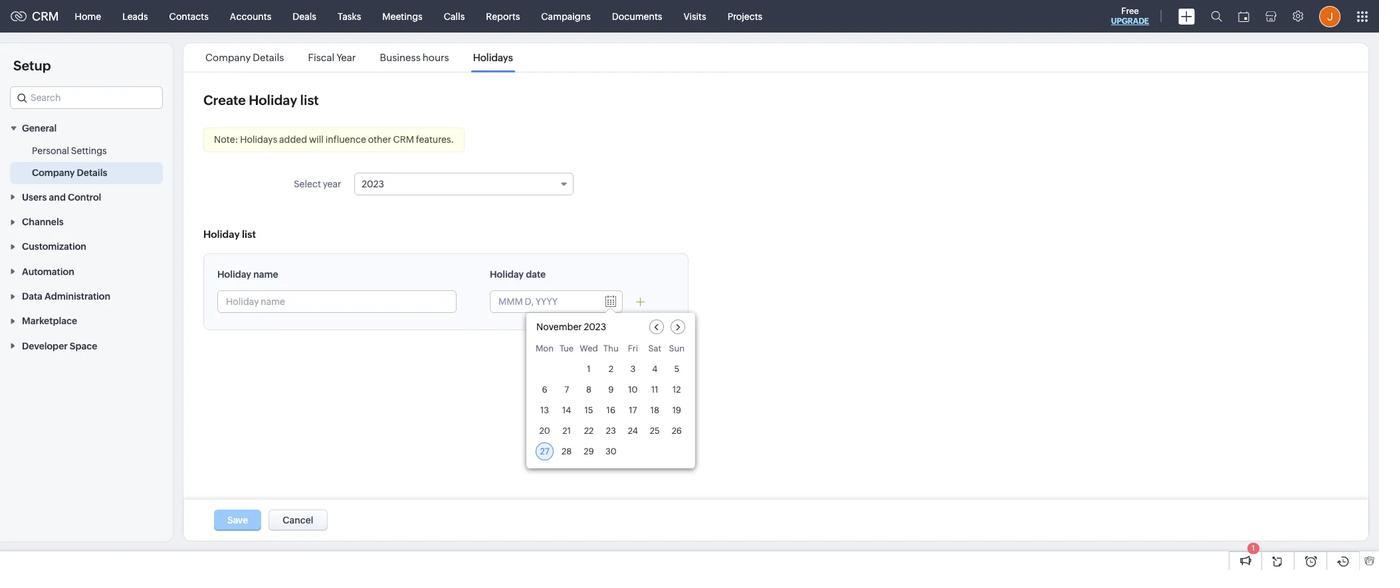 Task type: describe. For each thing, give the bounding box(es) containing it.
7
[[565, 385, 569, 395]]

reports link
[[476, 0, 531, 32]]

30
[[606, 447, 617, 457]]

14
[[563, 406, 571, 416]]

business hours link
[[378, 52, 451, 63]]

free upgrade
[[1112, 6, 1150, 26]]

profile element
[[1312, 0, 1349, 32]]

19
[[673, 406, 682, 416]]

profile image
[[1320, 6, 1341, 27]]

2
[[609, 364, 614, 374]]

0 vertical spatial crm
[[32, 9, 59, 23]]

customization
[[22, 242, 86, 252]]

users and control button
[[0, 184, 173, 209]]

1 horizontal spatial 2023
[[584, 322, 607, 333]]

company details link inside general region
[[32, 166, 107, 180]]

upgrade
[[1112, 17, 1150, 26]]

accounts
[[230, 11, 272, 22]]

1 horizontal spatial crm
[[393, 134, 414, 145]]

business
[[380, 52, 421, 63]]

holiday for holiday name
[[217, 269, 251, 280]]

settings
[[71, 146, 107, 157]]

11
[[652, 385, 659, 395]]

cancel button
[[269, 510, 328, 531]]

company inside list
[[206, 52, 251, 63]]

3
[[631, 364, 636, 374]]

home
[[75, 11, 101, 22]]

27
[[540, 447, 550, 457]]

holiday up added
[[249, 92, 297, 108]]

Search text field
[[11, 87, 162, 108]]

automation
[[22, 266, 74, 277]]

accounts link
[[219, 0, 282, 32]]

will
[[309, 134, 324, 145]]

select year
[[294, 179, 341, 190]]

year
[[323, 179, 341, 190]]

tuesday column header
[[558, 344, 576, 358]]

fiscal year link
[[306, 52, 358, 63]]

marketplace
[[22, 316, 77, 327]]

friday column header
[[624, 344, 642, 358]]

select
[[294, 179, 321, 190]]

row containing 6
[[536, 381, 686, 399]]

list containing company details
[[194, 43, 525, 72]]

9
[[609, 385, 614, 395]]

16
[[607, 406, 616, 416]]

and
[[49, 192, 66, 203]]

search image
[[1212, 11, 1223, 22]]

24
[[628, 426, 638, 436]]

fiscal year
[[308, 52, 356, 63]]

other
[[368, 134, 391, 145]]

campaigns link
[[531, 0, 602, 32]]

calls link
[[433, 0, 476, 32]]

23
[[606, 426, 616, 436]]

setup
[[13, 58, 51, 73]]

contacts
[[169, 11, 209, 22]]

deals link
[[282, 0, 327, 32]]

Holiday name text field
[[218, 291, 456, 313]]

create menu element
[[1171, 0, 1204, 32]]

1 vertical spatial list
[[242, 229, 256, 240]]

sat
[[649, 344, 662, 354]]

meetings link
[[372, 0, 433, 32]]

create holiday list
[[204, 92, 319, 108]]

details inside list
[[253, 52, 284, 63]]

users
[[22, 192, 47, 203]]

create menu image
[[1179, 8, 1196, 24]]

monday column header
[[536, 344, 554, 358]]

year
[[337, 52, 356, 63]]

26
[[672, 426, 682, 436]]

personal settings
[[32, 146, 107, 157]]

row containing 13
[[536, 402, 686, 420]]

mon
[[536, 344, 554, 354]]

automation button
[[0, 259, 173, 284]]

leads
[[122, 11, 148, 22]]

general
[[22, 123, 57, 134]]

22
[[584, 426, 594, 436]]

calls
[[444, 11, 465, 22]]

contacts link
[[159, 0, 219, 32]]

cancel
[[283, 515, 314, 526]]

25
[[650, 426, 660, 436]]

1 horizontal spatial company details link
[[204, 52, 286, 63]]

data
[[22, 291, 42, 302]]

2023 inside field
[[362, 179, 384, 190]]

data administration button
[[0, 284, 173, 309]]

company details inside list
[[206, 52, 284, 63]]

0 vertical spatial list
[[300, 92, 319, 108]]

4
[[653, 364, 658, 374]]

free
[[1122, 6, 1140, 16]]

wednesday column header
[[580, 344, 598, 358]]



Task type: vqa. For each thing, say whether or not it's contained in the screenshot.


Task type: locate. For each thing, give the bounding box(es) containing it.
name
[[253, 269, 278, 280]]

developer space
[[22, 341, 97, 352]]

general region
[[0, 141, 173, 184]]

company details link down the accounts
[[204, 52, 286, 63]]

5
[[675, 364, 680, 374]]

row up 30 at the bottom left of the page
[[536, 422, 686, 440]]

holidays down the reports
[[473, 52, 513, 63]]

row containing 27
[[536, 443, 686, 461]]

holiday left the date
[[490, 269, 524, 280]]

row
[[536, 344, 686, 358], [536, 360, 686, 378], [536, 381, 686, 399], [536, 402, 686, 420], [536, 422, 686, 440], [536, 443, 686, 461]]

date
[[526, 269, 546, 280]]

2023 field
[[355, 173, 574, 196]]

projects link
[[717, 0, 774, 32]]

holiday for holiday date
[[490, 269, 524, 280]]

meetings
[[383, 11, 423, 22]]

details up create holiday list
[[253, 52, 284, 63]]

0 vertical spatial 1
[[587, 364, 591, 374]]

developer
[[22, 341, 68, 352]]

28
[[562, 447, 572, 457]]

0 horizontal spatial 2023
[[362, 179, 384, 190]]

customization button
[[0, 234, 173, 259]]

general button
[[0, 116, 173, 141]]

3 row from the top
[[536, 381, 686, 399]]

company details
[[206, 52, 284, 63], [32, 168, 107, 178]]

channels button
[[0, 209, 173, 234]]

thu
[[604, 344, 619, 354]]

administration
[[45, 291, 110, 302]]

business hours
[[380, 52, 449, 63]]

holiday name
[[217, 269, 278, 280]]

saturday column header
[[646, 344, 664, 358]]

company details down personal settings
[[32, 168, 107, 178]]

reports
[[486, 11, 520, 22]]

13
[[541, 406, 549, 416]]

0 horizontal spatial crm
[[32, 9, 59, 23]]

1 vertical spatial company details
[[32, 168, 107, 178]]

grid containing mon
[[527, 341, 696, 469]]

0 horizontal spatial company
[[32, 168, 75, 178]]

1 horizontal spatial list
[[300, 92, 319, 108]]

row up 23
[[536, 402, 686, 420]]

company details down the accounts
[[206, 52, 284, 63]]

control
[[68, 192, 101, 203]]

0 vertical spatial company details
[[206, 52, 284, 63]]

0 horizontal spatial list
[[242, 229, 256, 240]]

influence
[[326, 134, 366, 145]]

1 horizontal spatial 1
[[1253, 545, 1256, 553]]

holiday list
[[204, 229, 256, 240]]

6 row from the top
[[536, 443, 686, 461]]

8
[[587, 385, 592, 395]]

2023 up wed
[[584, 322, 607, 333]]

holidays
[[473, 52, 513, 63], [240, 134, 278, 145]]

0 vertical spatial details
[[253, 52, 284, 63]]

row down 23
[[536, 443, 686, 461]]

0 horizontal spatial company details link
[[32, 166, 107, 180]]

5 row from the top
[[536, 422, 686, 440]]

personal settings link
[[32, 145, 107, 158]]

10
[[629, 385, 638, 395]]

0 horizontal spatial company details
[[32, 168, 107, 178]]

personal
[[32, 146, 69, 157]]

company inside general region
[[32, 168, 75, 178]]

tasks
[[338, 11, 361, 22]]

holidays right the note:
[[240, 134, 278, 145]]

row down 2 on the left bottom of page
[[536, 381, 686, 399]]

sunday column header
[[668, 344, 686, 358]]

sun
[[669, 344, 685, 354]]

0 horizontal spatial holidays
[[240, 134, 278, 145]]

MMM d, yyyy text field
[[491, 291, 597, 313]]

list
[[194, 43, 525, 72]]

1 horizontal spatial holidays
[[473, 52, 513, 63]]

company down personal on the top
[[32, 168, 75, 178]]

row down thursday column header
[[536, 360, 686, 378]]

1 vertical spatial 1
[[1253, 545, 1256, 553]]

list up holiday name
[[242, 229, 256, 240]]

details inside general region
[[77, 168, 107, 178]]

deals
[[293, 11, 317, 22]]

1 vertical spatial company details link
[[32, 166, 107, 180]]

fiscal
[[308, 52, 335, 63]]

holiday date
[[490, 269, 546, 280]]

0 vertical spatial company
[[206, 52, 251, 63]]

0 vertical spatial holidays
[[473, 52, 513, 63]]

0 horizontal spatial 1
[[587, 364, 591, 374]]

holiday for holiday list
[[204, 229, 240, 240]]

holiday up holiday name
[[204, 229, 240, 240]]

users and control
[[22, 192, 101, 203]]

4 row from the top
[[536, 402, 686, 420]]

holiday left name
[[217, 269, 251, 280]]

tue
[[560, 344, 574, 354]]

campaigns
[[542, 11, 591, 22]]

20
[[540, 426, 550, 436]]

search element
[[1204, 0, 1231, 33]]

2 row from the top
[[536, 360, 686, 378]]

company details link down personal settings
[[32, 166, 107, 180]]

note:
[[214, 134, 238, 145]]

2023 right year on the top of the page
[[362, 179, 384, 190]]

None field
[[10, 86, 163, 109]]

documents link
[[602, 0, 673, 32]]

17
[[629, 406, 637, 416]]

1 vertical spatial 2023
[[584, 322, 607, 333]]

holiday
[[249, 92, 297, 108], [204, 229, 240, 240], [217, 269, 251, 280], [490, 269, 524, 280]]

calendar image
[[1239, 11, 1250, 22]]

tasks link
[[327, 0, 372, 32]]

november 2023
[[537, 322, 607, 333]]

crm right other
[[393, 134, 414, 145]]

0 horizontal spatial details
[[77, 168, 107, 178]]

company
[[206, 52, 251, 63], [32, 168, 75, 178]]

1 horizontal spatial company details
[[206, 52, 284, 63]]

1 vertical spatial holidays
[[240, 134, 278, 145]]

home link
[[64, 0, 112, 32]]

row containing 20
[[536, 422, 686, 440]]

grid
[[527, 341, 696, 469]]

visits link
[[673, 0, 717, 32]]

leads link
[[112, 0, 159, 32]]

1 vertical spatial company
[[32, 168, 75, 178]]

developer space button
[[0, 333, 173, 358]]

0 vertical spatial company details link
[[204, 52, 286, 63]]

6
[[542, 385, 548, 395]]

1 horizontal spatial company
[[206, 52, 251, 63]]

1 row from the top
[[536, 344, 686, 358]]

1 vertical spatial details
[[77, 168, 107, 178]]

wed
[[580, 344, 598, 354]]

added
[[279, 134, 307, 145]]

create
[[204, 92, 246, 108]]

1 inside row
[[587, 364, 591, 374]]

channels
[[22, 217, 64, 227]]

visits
[[684, 11, 707, 22]]

list
[[300, 92, 319, 108], [242, 229, 256, 240]]

marketplace button
[[0, 309, 173, 333]]

fri
[[628, 344, 638, 354]]

company details link
[[204, 52, 286, 63], [32, 166, 107, 180]]

november
[[537, 322, 582, 333]]

row up 2 on the left bottom of page
[[536, 344, 686, 358]]

details down settings
[[77, 168, 107, 178]]

details
[[253, 52, 284, 63], [77, 168, 107, 178]]

crm left home link
[[32, 9, 59, 23]]

company up create
[[206, 52, 251, 63]]

company details inside general region
[[32, 168, 107, 178]]

hours
[[423, 52, 449, 63]]

crm link
[[11, 9, 59, 23]]

0 vertical spatial 2023
[[362, 179, 384, 190]]

thursday column header
[[602, 344, 620, 358]]

list up will in the left of the page
[[300, 92, 319, 108]]

projects
[[728, 11, 763, 22]]

1 vertical spatial crm
[[393, 134, 414, 145]]

note: holidays added will influence other crm features.
[[214, 134, 454, 145]]

mon tue wed thu
[[536, 344, 619, 354]]

data administration
[[22, 291, 110, 302]]

row containing 1
[[536, 360, 686, 378]]

crm
[[32, 9, 59, 23], [393, 134, 414, 145]]

features.
[[416, 134, 454, 145]]

1 horizontal spatial details
[[253, 52, 284, 63]]

row containing mon
[[536, 344, 686, 358]]



